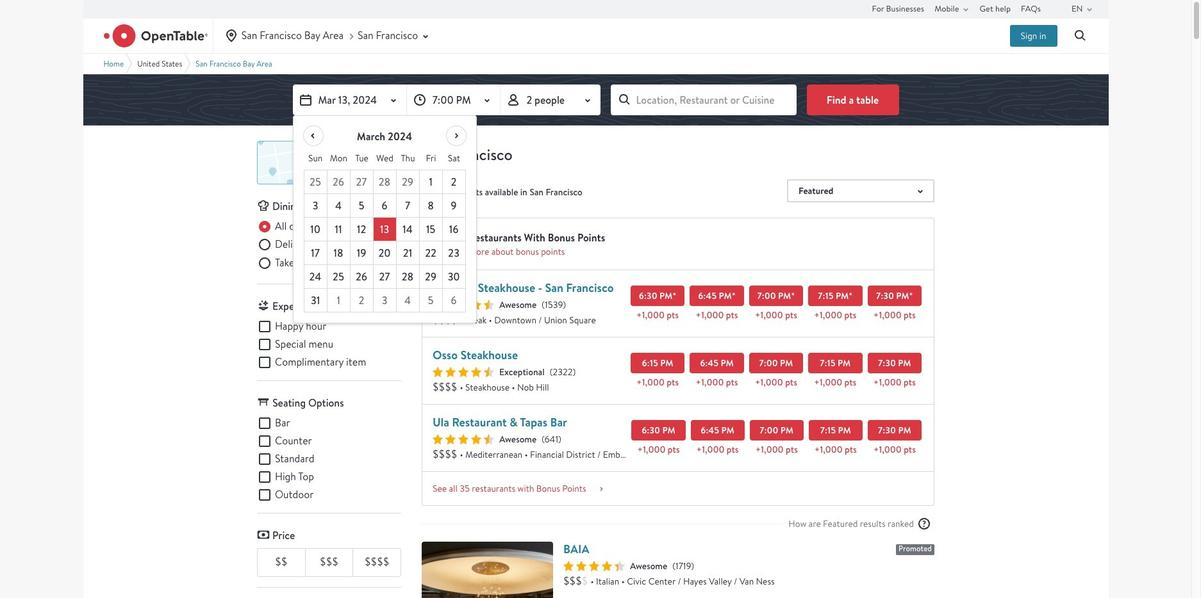 Task type: vqa. For each thing, say whether or not it's contained in the screenshot.
Find your table for any occasion
no



Task type: describe. For each thing, give the bounding box(es) containing it.
2 group from the top
[[257, 319, 401, 371]]

bonus point image
[[433, 229, 464, 260]]

opentable logo image
[[104, 24, 208, 47]]

wednesday element
[[374, 147, 397, 170]]



Task type: locate. For each thing, give the bounding box(es) containing it.
sunday element
[[304, 147, 327, 170]]

friday element
[[420, 147, 443, 170]]

None radio
[[257, 238, 333, 253]]

4.4 stars image
[[433, 435, 494, 445]]

1 group from the top
[[257, 219, 401, 274]]

3 group from the top
[[257, 416, 401, 504]]

4.6 stars image
[[433, 367, 494, 378]]

row group
[[304, 170, 466, 313]]

4.3 stars image
[[564, 562, 625, 572]]

tuesday element
[[350, 147, 374, 170]]

Please input a Location, Restaurant or Cuisine field
[[611, 85, 797, 115]]

None radio
[[257, 219, 352, 235], [257, 256, 331, 271], [257, 219, 352, 235], [257, 256, 331, 271]]

1 vertical spatial group
[[257, 319, 401, 371]]

thursday element
[[397, 147, 420, 170]]

0 vertical spatial group
[[257, 219, 401, 274]]

grid
[[304, 147, 466, 313]]

monday element
[[327, 147, 350, 170]]

4.5 stars image
[[433, 300, 494, 310]]

saturday element
[[443, 147, 466, 170]]

group
[[257, 219, 401, 274], [257, 319, 401, 371], [257, 416, 401, 504]]

None field
[[611, 85, 797, 115]]

2 vertical spatial group
[[257, 416, 401, 504]]



